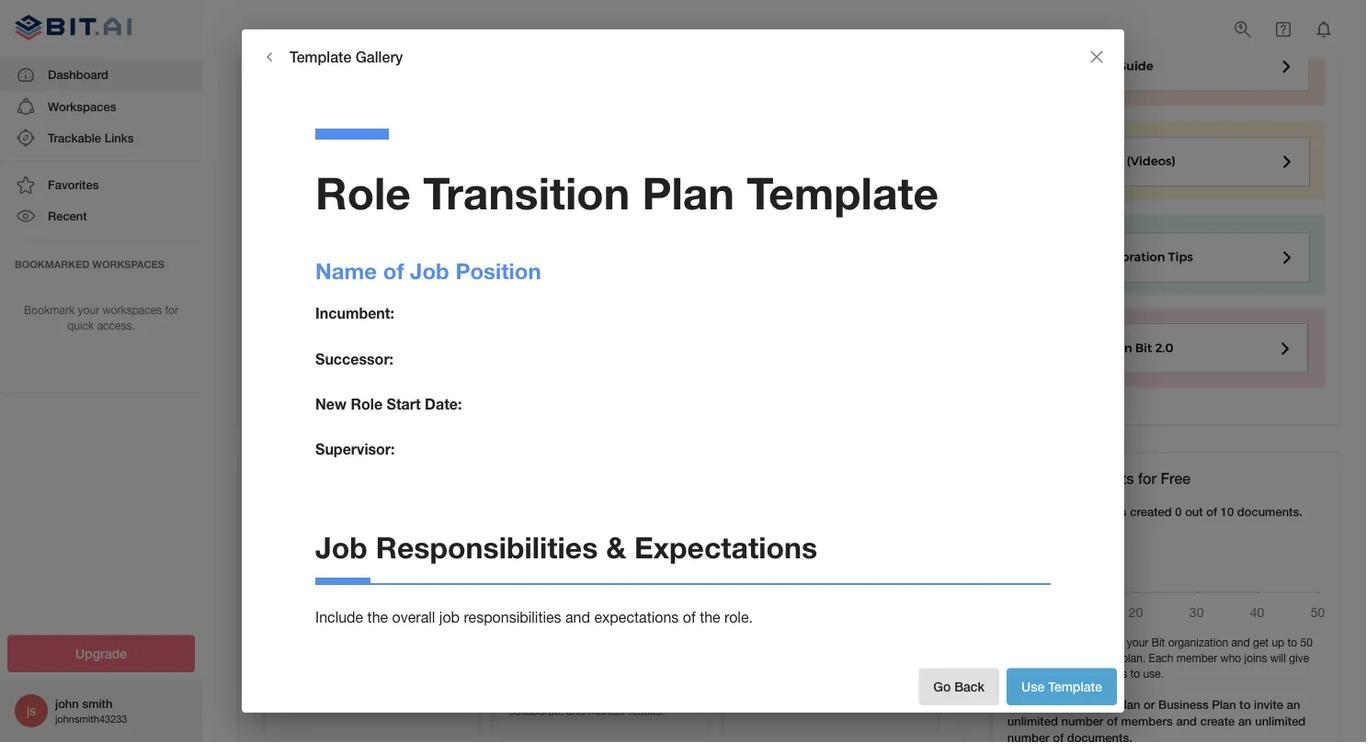 Task type: vqa. For each thing, say whether or not it's contained in the screenshot.
for
yes



Task type: describe. For each thing, give the bounding box(es) containing it.
on
[[1066, 652, 1078, 665]]

👩🏻💻transition plan template
[[279, 625, 462, 641]]

dashboard
[[48, 68, 108, 82]]

use.
[[1143, 668, 1164, 681]]

1 unlimited from the left
[[1007, 715, 1058, 729]]

and inside the role transition plan template dialog
[[565, 609, 590, 626]]

1 horizontal spatial documents.
[[1237, 506, 1302, 520]]

free
[[1100, 652, 1118, 665]]

invite
[[1007, 637, 1034, 650]]

members inside invite team members to your bit organization and get up to 50 documents on the free plan. each member who joins will give you 10 more documents to use.
[[1065, 637, 1111, 650]]

0 vertical spatial role
[[315, 166, 411, 219]]

results.
[[629, 706, 665, 719]]

or
[[1144, 698, 1155, 712]]

satisfaction
[[592, 625, 668, 641]]

back
[[954, 680, 985, 695]]

project
[[629, 670, 663, 683]]

to inside create customer survey project documents that allow your team to collaborate and monitor results.
[[670, 688, 680, 701]]

responsibilities
[[464, 609, 561, 626]]

0 vertical spatial 10
[[1221, 506, 1234, 520]]

name of job position
[[315, 257, 541, 283]]

🎓thesis
[[738, 625, 793, 641]]

get 50 documents for free
[[1007, 471, 1191, 488]]

supervisor:
[[315, 441, 395, 458]]

👩🏻💻transition plan template button
[[265, 512, 479, 736]]

bookmarked
[[15, 258, 90, 270]]

overall
[[392, 609, 435, 626]]

job responsibilities & expectations
[[315, 531, 817, 566]]

1 horizontal spatial job
[[410, 257, 449, 283]]

the inside upgrade to the pro plan or business plan to invite an unlimited number of members and create an unlimited number of documents.
[[1073, 698, 1090, 712]]

out
[[1185, 506, 1203, 520]]

bookmark
[[24, 304, 75, 317]]

for for workspaces
[[165, 304, 178, 317]]

survey
[[509, 644, 552, 661]]

upgrade for upgrade
[[75, 647, 127, 662]]

monitor
[[588, 706, 626, 719]]

create customer survey project documents that allow your team to collaborate and monitor results.
[[509, 670, 680, 719]]

2 unlimited from the left
[[1255, 715, 1306, 729]]

and inside create customer survey project documents that allow your team to collaborate and monitor results.
[[567, 706, 585, 719]]

to right up
[[1288, 637, 1297, 650]]

links
[[104, 131, 134, 145]]

member
[[1177, 652, 1217, 665]]

you
[[1007, 668, 1025, 681]]

1 horizontal spatial documents
[[1007, 652, 1063, 665]]

your
[[1007, 506, 1032, 520]]

workspaces button
[[0, 91, 202, 122]]

get
[[1007, 471, 1032, 488]]

0 horizontal spatial job
[[315, 531, 368, 566]]

documents
[[1056, 471, 1134, 488]]

plan inside button
[[373, 625, 401, 641]]

trackable
[[48, 131, 101, 145]]

plan.
[[1122, 652, 1146, 665]]

transition
[[423, 166, 630, 219]]

🎓thesis image
[[723, 512, 938, 609]]

more
[[1044, 668, 1069, 681]]

up
[[1272, 637, 1284, 650]]

expectations
[[594, 609, 679, 626]]

invite team members to your bit organization and get up to 50 documents on the free plan. each member who joins will give you 10 more documents to use.
[[1007, 637, 1313, 681]]

your organization has created 0 out of 10 documents.
[[1007, 506, 1302, 520]]

survey
[[594, 670, 626, 683]]

get
[[1253, 637, 1269, 650]]

invite
[[1254, 698, 1283, 712]]

and inside upgrade to the pro plan or business plan to invite an unlimited number of members and create an unlimited number of documents.
[[1176, 715, 1197, 729]]

that
[[567, 688, 586, 701]]

bookmarked workspaces
[[15, 258, 165, 270]]

job
[[439, 609, 460, 626]]

10 inside invite team members to your bit organization and get up to 50 documents on the free plan. each member who joins will give you 10 more documents to use.
[[1028, 668, 1041, 681]]

for for documents
[[1138, 471, 1157, 488]]

successor:
[[315, 350, 394, 368]]

include the overall job responsibilities and expectations of the role.
[[315, 609, 753, 626]]

0 vertical spatial organization
[[1035, 506, 1104, 520]]

0 horizontal spatial number
[[1007, 732, 1050, 743]]

of right name
[[383, 257, 404, 283]]

dashboard button
[[0, 59, 202, 91]]

free
[[1161, 471, 1191, 488]]

your inside create customer survey project documents that allow your team to collaborate and monitor results.
[[618, 688, 639, 701]]

role transition plan template dialog
[[242, 29, 1124, 743]]

team inside invite team members to your bit organization and get up to 50 documents on the free plan. each member who joins will give you 10 more documents to use.
[[1037, 637, 1061, 650]]

the left role.
[[700, 609, 720, 626]]

expectations
[[634, 531, 817, 566]]

to up free
[[1114, 637, 1124, 650]]

date:
[[425, 396, 462, 413]]

incumbent:
[[315, 305, 394, 322]]

js
[[27, 704, 36, 719]]

role transition plan template
[[315, 166, 939, 219]]

collaborate
[[509, 706, 563, 719]]

workspaces
[[92, 258, 165, 270]]

documents inside create customer survey project documents that allow your team to collaborate and monitor results.
[[509, 688, 564, 701]]

customer
[[544, 670, 591, 683]]



Task type: locate. For each thing, give the bounding box(es) containing it.
10
[[1221, 506, 1234, 520], [1028, 668, 1041, 681]]

team up the results. at the bottom of page
[[642, 688, 667, 701]]

recent
[[48, 209, 87, 223]]

0 horizontal spatial upgrade
[[75, 647, 127, 662]]

john smith johnsmith43233
[[55, 697, 127, 726]]

👩🏻💻transition plan template image
[[265, 512, 479, 609]]

0 vertical spatial an
[[1287, 698, 1300, 712]]

of down pro
[[1107, 715, 1118, 729]]

1 vertical spatial members
[[1121, 715, 1173, 729]]

allow
[[589, 688, 615, 701]]

recent button
[[0, 201, 202, 232]]

upgrade
[[75, 647, 127, 662], [1007, 698, 1055, 712]]

new role start date:
[[315, 396, 462, 413]]

1 vertical spatial role
[[351, 396, 383, 413]]

number
[[1061, 715, 1104, 729], [1007, 732, 1050, 743]]

1 horizontal spatial organization
[[1168, 637, 1228, 650]]

trackable links button
[[0, 122, 202, 154]]

the left overall
[[367, 609, 388, 626]]

1 vertical spatial 50
[[1300, 637, 1313, 650]]

your down project
[[618, 688, 639, 701]]

1 horizontal spatial unlimited
[[1255, 715, 1306, 729]]

1 vertical spatial organization
[[1168, 637, 1228, 650]]

2 vertical spatial documents
[[509, 688, 564, 701]]

0 vertical spatial documents
[[1007, 652, 1063, 665]]

1 vertical spatial team
[[642, 688, 667, 701]]

go
[[933, 680, 951, 695]]

favorites button
[[0, 169, 202, 201]]

pro
[[1094, 698, 1113, 712]]

0 horizontal spatial 50
[[1036, 471, 1052, 488]]

1 horizontal spatial an
[[1287, 698, 1300, 712]]

2 horizontal spatial documents
[[1072, 668, 1127, 681]]

smith
[[82, 697, 112, 711]]

0 horizontal spatial your
[[78, 304, 99, 317]]

your up plan.
[[1127, 637, 1149, 650]]

and
[[565, 609, 590, 626], [1231, 637, 1250, 650], [567, 706, 585, 719], [1176, 715, 1197, 729]]

1 vertical spatial documents.
[[1067, 732, 1132, 743]]

0 vertical spatial for
[[165, 304, 178, 317]]

1 horizontal spatial number
[[1061, 715, 1104, 729]]

0 horizontal spatial organization
[[1035, 506, 1104, 520]]

of right out
[[1206, 506, 1217, 520]]

0 horizontal spatial members
[[1065, 637, 1111, 650]]

customer
[[526, 625, 588, 641]]

1 horizontal spatial team
[[1037, 637, 1061, 650]]

documents down free
[[1072, 668, 1127, 681]]

go back button
[[919, 669, 999, 706]]

plan
[[642, 166, 734, 219], [373, 625, 401, 641], [1116, 698, 1140, 712], [1212, 698, 1236, 712]]

documents down the invite on the bottom
[[1007, 652, 1063, 665]]

0 horizontal spatial an
[[1238, 715, 1252, 729]]

50 right get
[[1036, 471, 1052, 488]]

upgrade button
[[7, 636, 195, 673]]

documents. inside upgrade to the pro plan or business plan to invite an unlimited number of members and create an unlimited number of documents.
[[1067, 732, 1132, 743]]

to down plan.
[[1130, 668, 1140, 681]]

job
[[410, 257, 449, 283], [315, 531, 368, 566]]

1 horizontal spatial 50
[[1300, 637, 1313, 650]]

workspaces
[[48, 99, 116, 113]]

position
[[455, 257, 541, 283]]

1 vertical spatial job
[[315, 531, 368, 566]]

joins
[[1244, 652, 1267, 665]]

an right "invite"
[[1287, 698, 1300, 712]]

upgrade inside upgrade to the pro plan or business plan to invite an unlimited number of members and create an unlimited number of documents.
[[1007, 698, 1055, 712]]

organization inside invite team members to your bit organization and get up to 50 documents on the free plan. each member who joins will give you 10 more documents to use.
[[1168, 637, 1228, 650]]

will
[[1270, 652, 1286, 665]]

0 vertical spatial number
[[1061, 715, 1104, 729]]

your up quick
[[78, 304, 99, 317]]

trackable links
[[48, 131, 134, 145]]

0 vertical spatial team
[[1037, 637, 1061, 650]]

0 horizontal spatial 10
[[1028, 668, 1041, 681]]

the inside invite team members to your bit organization and get up to 50 documents on the free plan. each member who joins will give you 10 more documents to use.
[[1081, 652, 1097, 665]]

of
[[383, 257, 404, 283], [1206, 506, 1217, 520], [683, 609, 696, 626], [1107, 715, 1118, 729], [1053, 732, 1064, 743]]

access.
[[97, 319, 135, 332]]

to right allow
[[670, 688, 680, 701]]

use template button
[[1007, 669, 1117, 706]]

0 vertical spatial your
[[78, 304, 99, 317]]

1 vertical spatial upgrade
[[1007, 698, 1055, 712]]

your inside invite team members to your bit organization and get up to 50 documents on the free plan. each member who joins will give you 10 more documents to use.
[[1127, 637, 1149, 650]]

create
[[509, 670, 541, 683]]

1 vertical spatial documents
[[1072, 668, 1127, 681]]

🎓thesis button
[[723, 512, 938, 736]]

your
[[78, 304, 99, 317], [1127, 637, 1149, 650], [618, 688, 639, 701]]

johnsmith43233
[[55, 714, 127, 726]]

1 vertical spatial an
[[1238, 715, 1252, 729]]

upgrade to the pro plan or business plan to invite an unlimited number of members and create an unlimited number of documents.
[[1007, 698, 1306, 743]]

go back
[[933, 680, 985, 695]]

who
[[1220, 652, 1241, 665]]

documents
[[1007, 652, 1063, 665], [1072, 668, 1127, 681], [509, 688, 564, 701]]

upgrade for upgrade to the pro plan or business plan to invite an unlimited number of members and create an unlimited number of documents.
[[1007, 698, 1055, 712]]

to
[[1114, 637, 1124, 650], [1288, 637, 1297, 650], [1130, 668, 1140, 681], [670, 688, 680, 701], [1058, 698, 1070, 712], [1240, 698, 1251, 712]]

0 vertical spatial members
[[1065, 637, 1111, 650]]

name
[[315, 257, 377, 283]]

team right the invite on the bottom
[[1037, 637, 1061, 650]]

1 horizontal spatial 10
[[1221, 506, 1234, 520]]

include
[[315, 609, 363, 626]]

organization
[[1035, 506, 1104, 520], [1168, 637, 1228, 650]]

template gallery
[[290, 48, 403, 66]]

2 vertical spatial your
[[618, 688, 639, 701]]

each
[[1149, 652, 1173, 665]]

and down business at the right bottom
[[1176, 715, 1197, 729]]

to down use template
[[1058, 698, 1070, 712]]

upgrade inside button
[[75, 647, 127, 662]]

bit
[[1152, 637, 1165, 650]]

the left pro
[[1073, 698, 1090, 712]]

role.
[[725, 609, 753, 626]]

members down 'or' on the right of the page
[[1121, 715, 1173, 729]]

use
[[1021, 680, 1045, 695]]

📞 customer satisfaction survey
[[509, 625, 668, 661]]

john
[[55, 697, 79, 711]]

2 horizontal spatial your
[[1127, 637, 1149, 650]]

50
[[1036, 471, 1052, 488], [1300, 637, 1313, 650]]

role up name
[[315, 166, 411, 219]]

for inside bookmark your workspaces for quick access.
[[165, 304, 178, 317]]

10 right you
[[1028, 668, 1041, 681]]

1 horizontal spatial members
[[1121, 715, 1173, 729]]

0 vertical spatial job
[[410, 257, 449, 283]]

job left position
[[410, 257, 449, 283]]

50 inside invite team members to your bit organization and get up to 50 documents on the free plan. each member who joins will give you 10 more documents to use.
[[1300, 637, 1313, 650]]

use template
[[1021, 680, 1102, 695]]

0 horizontal spatial documents.
[[1067, 732, 1132, 743]]

and inside invite team members to your bit organization and get up to 50 documents on the free plan. each member who joins will give you 10 more documents to use.
[[1231, 637, 1250, 650]]

1 horizontal spatial upgrade
[[1007, 698, 1055, 712]]

50 up give at the bottom right
[[1300, 637, 1313, 650]]

10 right out
[[1221, 506, 1234, 520]]

and up who
[[1231, 637, 1250, 650]]

👩🏻💻transition
[[279, 625, 369, 641]]

for right workspaces
[[165, 304, 178, 317]]

an right create
[[1238, 715, 1252, 729]]

workspaces
[[102, 304, 162, 317]]

business
[[1158, 698, 1209, 712]]

1 vertical spatial your
[[1127, 637, 1149, 650]]

and left 'satisfaction'
[[565, 609, 590, 626]]

organization up member
[[1168, 637, 1228, 650]]

unlimited down "use"
[[1007, 715, 1058, 729]]

documents.
[[1237, 506, 1302, 520], [1067, 732, 1132, 743]]

upgrade down "use"
[[1007, 698, 1055, 712]]

upgrade up smith
[[75, 647, 127, 662]]

📞
[[509, 625, 522, 641]]

0 vertical spatial documents.
[[1237, 506, 1302, 520]]

quick
[[67, 319, 94, 332]]

0 horizontal spatial unlimited
[[1007, 715, 1058, 729]]

1 vertical spatial for
[[1138, 471, 1157, 488]]

number down "use"
[[1007, 732, 1050, 743]]

the
[[367, 609, 388, 626], [700, 609, 720, 626], [1081, 652, 1097, 665], [1073, 698, 1090, 712]]

of down use template
[[1053, 732, 1064, 743]]

0 horizontal spatial for
[[165, 304, 178, 317]]

give
[[1289, 652, 1309, 665]]

unlimited down "invite"
[[1255, 715, 1306, 729]]

has
[[1107, 506, 1127, 520]]

organization down documents
[[1035, 506, 1104, 520]]

1 vertical spatial 10
[[1028, 668, 1041, 681]]

number down pro
[[1061, 715, 1104, 729]]

job up include
[[315, 531, 368, 566]]

0
[[1175, 506, 1182, 520]]

bookmark your workspaces for quick access.
[[24, 304, 178, 332]]

your inside bookmark your workspaces for quick access.
[[78, 304, 99, 317]]

0 horizontal spatial documents
[[509, 688, 564, 701]]

an
[[1287, 698, 1300, 712], [1238, 715, 1252, 729]]

the right on
[[1081, 652, 1097, 665]]

📞 customer satisfaction survey image
[[494, 512, 708, 609]]

documents. down pro
[[1067, 732, 1132, 743]]

start
[[387, 396, 421, 413]]

and down that
[[567, 706, 585, 719]]

created
[[1130, 506, 1172, 520]]

1 vertical spatial number
[[1007, 732, 1050, 743]]

documents. right out
[[1237, 506, 1302, 520]]

team inside create customer survey project documents that allow your team to collaborate and monitor results.
[[642, 688, 667, 701]]

responsibilities
[[376, 531, 598, 566]]

members inside upgrade to the pro plan or business plan to invite an unlimited number of members and create an unlimited number of documents.
[[1121, 715, 1173, 729]]

role
[[315, 166, 411, 219], [351, 396, 383, 413]]

1 horizontal spatial your
[[618, 688, 639, 701]]

documents up collaborate
[[509, 688, 564, 701]]

members up on
[[1065, 637, 1111, 650]]

0 vertical spatial 50
[[1036, 471, 1052, 488]]

role right new
[[351, 396, 383, 413]]

new
[[315, 396, 347, 413]]

of left role.
[[683, 609, 696, 626]]

&
[[606, 531, 626, 566]]

gallery
[[356, 48, 403, 66]]

0 vertical spatial upgrade
[[75, 647, 127, 662]]

favorites
[[48, 178, 99, 192]]

for left free
[[1138, 471, 1157, 488]]

plan inside dialog
[[642, 166, 734, 219]]

to left "invite"
[[1240, 698, 1251, 712]]

1 horizontal spatial for
[[1138, 471, 1157, 488]]

0 horizontal spatial team
[[642, 688, 667, 701]]



